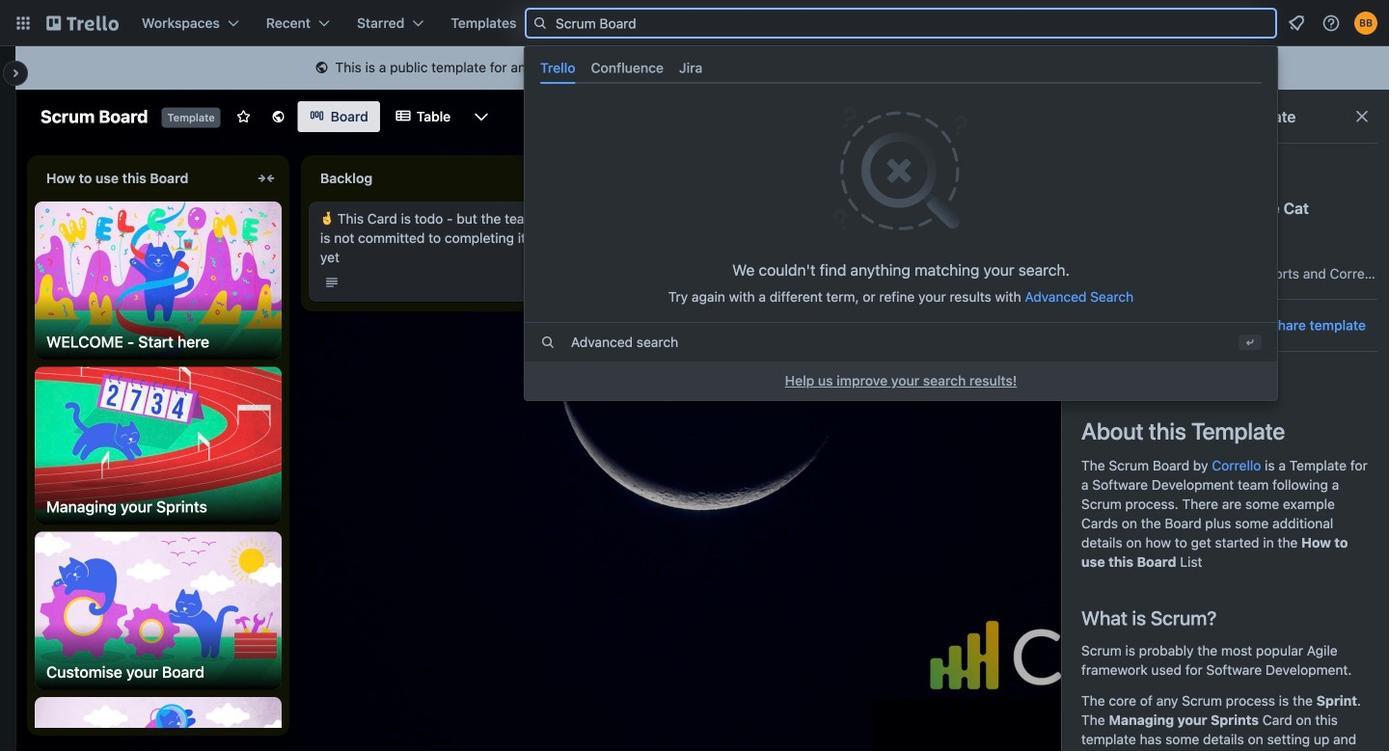 Task type: vqa. For each thing, say whether or not it's contained in the screenshot.
"tab list"
yes



Task type: describe. For each thing, give the bounding box(es) containing it.
0 notifications image
[[1285, 12, 1309, 35]]

search image
[[533, 15, 548, 31]]

open information menu image
[[1322, 14, 1341, 33]]

robin warren (blue cat reports) (robinwarren) image
[[1023, 103, 1050, 130]]

1 tab from the left
[[533, 52, 583, 84]]

advanced search image
[[540, 335, 556, 350]]

Board name text field
[[31, 101, 158, 132]]

collapse list image
[[255, 167, 278, 190]]

back to home image
[[46, 8, 119, 39]]

bob builder (bobbuilder40) image
[[1355, 12, 1378, 35]]

public image
[[271, 109, 286, 124]]

customize views image
[[472, 107, 491, 126]]

3 tab from the left
[[672, 52, 711, 84]]

sm image
[[312, 59, 331, 78]]

star or unstar board image
[[236, 109, 252, 124]]

search no results image
[[834, 105, 969, 233]]



Task type: locate. For each thing, give the bounding box(es) containing it.
tab list
[[533, 52, 1270, 84]]

Search Trello field
[[525, 8, 1278, 39]]

None text field
[[35, 163, 251, 194], [309, 163, 525, 194], [35, 163, 251, 194], [309, 163, 525, 194]]

2 tab from the left
[[583, 52, 672, 84]]

primary element
[[0, 0, 1390, 46]]

tab
[[533, 52, 583, 84], [583, 52, 672, 84], [672, 52, 711, 84]]



